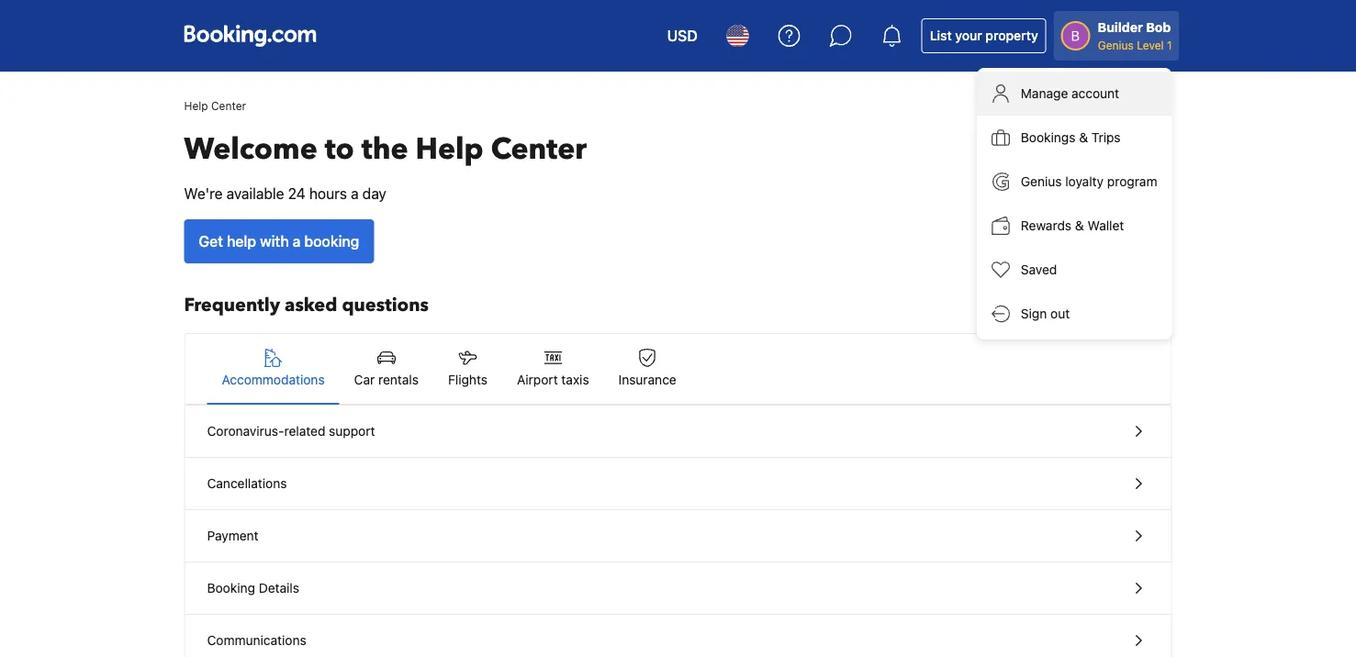 Task type: locate. For each thing, give the bounding box(es) containing it.
0 vertical spatial help
[[184, 99, 208, 112]]

details
[[259, 581, 299, 596]]

sign out button
[[977, 292, 1172, 336]]

car
[[354, 372, 375, 387]]

genius down builder on the top right of the page
[[1098, 39, 1134, 51]]

builder
[[1098, 20, 1143, 35]]

0 vertical spatial &
[[1079, 130, 1088, 145]]

list your property
[[930, 28, 1038, 43]]

booking
[[304, 233, 359, 250]]

0 horizontal spatial center
[[211, 99, 246, 112]]

& left trips in the top of the page
[[1079, 130, 1088, 145]]

communications button
[[185, 615, 1171, 657]]

the
[[362, 129, 408, 169]]

0 horizontal spatial a
[[293, 233, 301, 250]]

genius inside builder bob genius level 1
[[1098, 39, 1134, 51]]

manage
[[1021, 86, 1068, 101]]

a left day
[[351, 185, 359, 202]]

help
[[227, 233, 256, 250]]

car rentals button
[[339, 334, 433, 404]]

airport
[[517, 372, 558, 387]]

1
[[1167, 39, 1172, 51]]

& left wallet
[[1075, 218, 1084, 233]]

list
[[930, 28, 952, 43]]

booking details
[[207, 581, 299, 596]]

1 vertical spatial help
[[416, 129, 484, 169]]

hours
[[309, 185, 347, 202]]

your
[[955, 28, 982, 43]]

1 horizontal spatial center
[[491, 129, 587, 169]]

0 vertical spatial genius
[[1098, 39, 1134, 51]]

&
[[1079, 130, 1088, 145], [1075, 218, 1084, 233]]

support
[[329, 424, 375, 439]]

booking details button
[[185, 563, 1171, 615]]

related
[[284, 424, 325, 439]]

coronavirus-related support button
[[185, 406, 1171, 458]]

0 vertical spatial center
[[211, 99, 246, 112]]

tab list
[[185, 334, 1171, 406]]

with
[[260, 233, 289, 250]]

bookings & trips
[[1021, 130, 1121, 145]]

1 vertical spatial a
[[293, 233, 301, 250]]

a
[[351, 185, 359, 202], [293, 233, 301, 250]]

questions
[[342, 293, 429, 318]]

asked
[[285, 293, 337, 318]]

coronavirus-related support
[[207, 424, 375, 439]]

sign
[[1021, 306, 1047, 321]]

rentals
[[378, 372, 419, 387]]

bookings & trips link
[[977, 116, 1172, 160]]

help
[[184, 99, 208, 112], [416, 129, 484, 169]]

a inside button
[[293, 233, 301, 250]]

bookings
[[1021, 130, 1076, 145]]

list your property link
[[922, 18, 1046, 53]]

tab list containing accommodations
[[185, 334, 1171, 406]]

0 horizontal spatial genius
[[1021, 174, 1062, 189]]

help center
[[184, 99, 246, 112]]

0 vertical spatial a
[[351, 185, 359, 202]]

help right the the
[[416, 129, 484, 169]]

get help with a booking
[[199, 233, 359, 250]]

1 vertical spatial center
[[491, 129, 587, 169]]

booking
[[207, 581, 255, 596]]

cancellations button
[[185, 458, 1171, 511]]

1 horizontal spatial genius
[[1098, 39, 1134, 51]]

1 horizontal spatial a
[[351, 185, 359, 202]]

accommodations
[[222, 372, 325, 387]]

1 horizontal spatial help
[[416, 129, 484, 169]]

help up welcome
[[184, 99, 208, 112]]

welcome to the help center
[[184, 129, 587, 169]]

airport taxis
[[517, 372, 589, 387]]

1 vertical spatial genius
[[1021, 174, 1062, 189]]

center
[[211, 99, 246, 112], [491, 129, 587, 169]]

trips
[[1092, 130, 1121, 145]]

flights button
[[433, 334, 502, 404]]

accommodations button
[[207, 334, 339, 404]]

insurance
[[619, 372, 676, 387]]

a right with
[[293, 233, 301, 250]]

manage account link
[[977, 72, 1172, 116]]

1 vertical spatial &
[[1075, 218, 1084, 233]]

frequently asked questions
[[184, 293, 429, 318]]

genius
[[1098, 39, 1134, 51], [1021, 174, 1062, 189]]

available
[[227, 185, 284, 202]]

saved
[[1021, 262, 1057, 277]]

usd
[[667, 27, 698, 45]]

genius left loyalty
[[1021, 174, 1062, 189]]



Task type: vqa. For each thing, say whether or not it's contained in the screenshot.
top the your
no



Task type: describe. For each thing, give the bounding box(es) containing it.
we're
[[184, 185, 223, 202]]

communications
[[207, 633, 306, 648]]

builder bob genius level 1
[[1098, 20, 1172, 51]]

day
[[362, 185, 386, 202]]

welcome
[[184, 129, 317, 169]]

genius loyalty program
[[1021, 174, 1157, 189]]

level
[[1137, 39, 1164, 51]]

rewards & wallet
[[1021, 218, 1124, 233]]

airport taxis button
[[502, 334, 604, 404]]

sign out
[[1021, 306, 1070, 321]]

loyalty
[[1065, 174, 1104, 189]]

rewards & wallet link
[[977, 204, 1172, 248]]

saved link
[[977, 248, 1172, 292]]

booking.com online hotel reservations image
[[184, 25, 316, 47]]

usd button
[[656, 14, 709, 58]]

manage account
[[1021, 86, 1119, 101]]

program
[[1107, 174, 1157, 189]]

taxis
[[561, 372, 589, 387]]

account
[[1072, 86, 1119, 101]]

car rentals
[[354, 372, 419, 387]]

0 horizontal spatial help
[[184, 99, 208, 112]]

to
[[325, 129, 354, 169]]

genius loyalty program link
[[977, 160, 1172, 204]]

bob
[[1146, 20, 1171, 35]]

property
[[986, 28, 1038, 43]]

24
[[288, 185, 306, 202]]

coronavirus-
[[207, 424, 284, 439]]

frequently
[[184, 293, 280, 318]]

insurance button
[[604, 334, 691, 404]]

& for wallet
[[1075, 218, 1084, 233]]

payment button
[[185, 511, 1171, 563]]

get help with a booking button
[[184, 219, 374, 264]]

& for trips
[[1079, 130, 1088, 145]]

get
[[199, 233, 223, 250]]

out
[[1050, 306, 1070, 321]]

we're available 24 hours a day
[[184, 185, 386, 202]]

rewards
[[1021, 218, 1072, 233]]

cancellations
[[207, 476, 287, 491]]

payment
[[207, 528, 259, 544]]

flights
[[448, 372, 488, 387]]

wallet
[[1088, 218, 1124, 233]]



